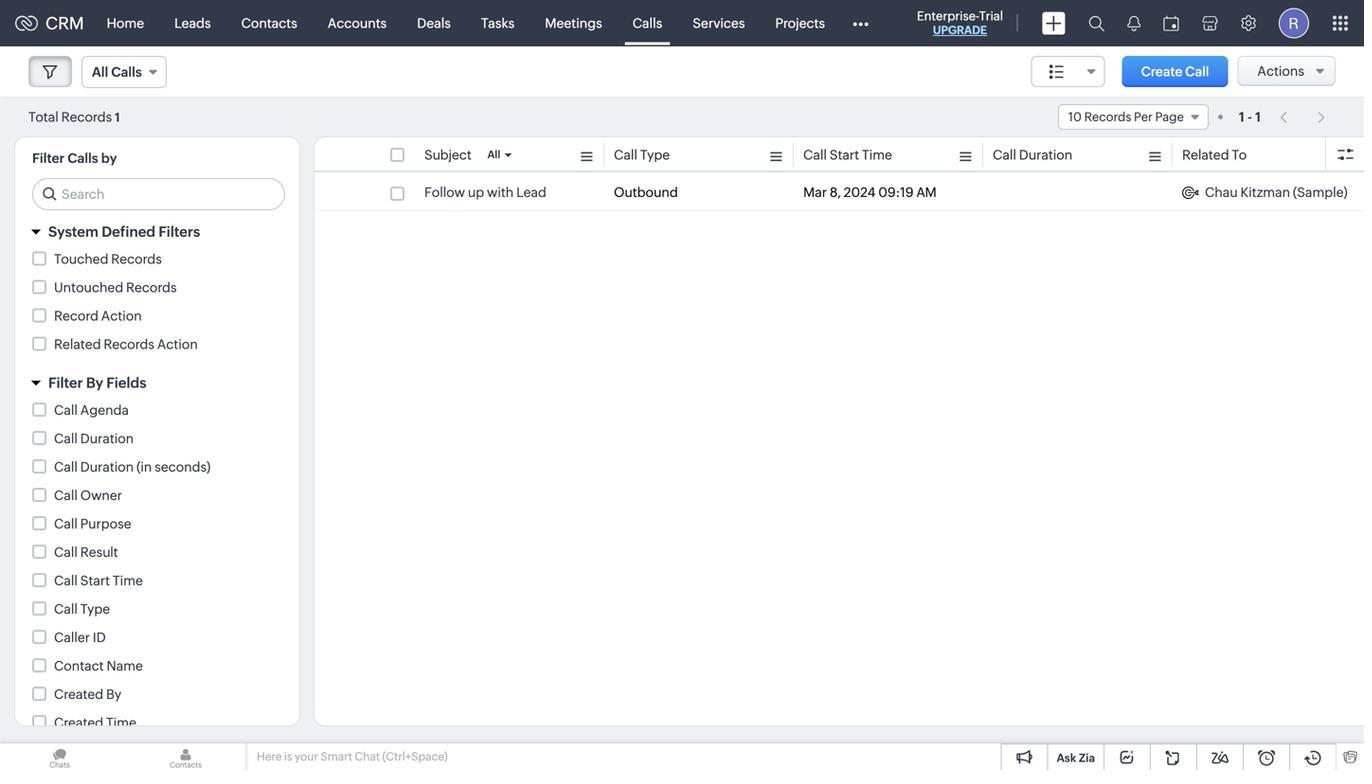 Task type: describe. For each thing, give the bounding box(es) containing it.
mar
[[804, 185, 827, 200]]

09:19
[[879, 185, 914, 200]]

10 Records Per Page field
[[1058, 104, 1209, 130]]

1 vertical spatial call duration
[[54, 431, 134, 446]]

zia
[[1079, 752, 1095, 765]]

-
[[1248, 109, 1253, 125]]

deals link
[[402, 0, 466, 46]]

1 vertical spatial call type
[[54, 602, 110, 617]]

signals element
[[1116, 0, 1152, 46]]

services link
[[678, 0, 760, 46]]

create call button
[[1123, 56, 1229, 87]]

1 vertical spatial type
[[80, 602, 110, 617]]

here is your smart chat (ctrl+space)
[[257, 751, 448, 763]]

filter by fields
[[48, 375, 146, 391]]

upgrade
[[933, 24, 987, 36]]

profile element
[[1268, 0, 1321, 46]]

1 horizontal spatial 1
[[1239, 109, 1245, 125]]

by for created
[[106, 687, 122, 702]]

deals
[[417, 16, 451, 31]]

smart
[[321, 751, 352, 763]]

crm
[[45, 14, 84, 33]]

Search text field
[[33, 179, 284, 209]]

total records 1
[[28, 109, 120, 125]]

system
[[48, 224, 99, 240]]

agenda
[[80, 403, 129, 418]]

caller id
[[54, 630, 106, 645]]

page
[[1156, 110, 1184, 124]]

related records action
[[54, 337, 198, 352]]

contact name
[[54, 659, 143, 674]]

(sample)
[[1293, 185, 1348, 200]]

call result
[[54, 545, 118, 560]]

caller
[[54, 630, 90, 645]]

calls for filter calls by
[[67, 151, 98, 166]]

0 horizontal spatial action
[[101, 308, 142, 324]]

am
[[917, 185, 937, 200]]

projects link
[[760, 0, 841, 46]]

projects
[[776, 16, 825, 31]]

2 horizontal spatial calls
[[633, 16, 663, 31]]

records for touched
[[111, 252, 162, 267]]

result
[[80, 545, 118, 560]]

create
[[1141, 64, 1183, 79]]

defined
[[102, 224, 155, 240]]

name
[[107, 659, 143, 674]]

fields
[[106, 375, 146, 391]]

accounts link
[[313, 0, 402, 46]]

related for related to
[[1183, 147, 1230, 163]]

crm link
[[15, 14, 84, 33]]

chats image
[[0, 744, 119, 770]]

8,
[[830, 185, 841, 200]]

kitzman
[[1241, 185, 1291, 200]]

logo image
[[15, 16, 38, 31]]

chau kitzman (sample) link
[[1183, 183, 1348, 202]]

filter calls by
[[32, 151, 117, 166]]

1 horizontal spatial call type
[[614, 147, 670, 163]]

10 records per page
[[1069, 110, 1184, 124]]

your
[[295, 751, 318, 763]]

created by
[[54, 687, 122, 702]]

(in
[[137, 460, 152, 475]]

touched records
[[54, 252, 162, 267]]

create menu element
[[1031, 0, 1077, 46]]

here
[[257, 751, 282, 763]]

meetings link
[[530, 0, 618, 46]]

related for related records action
[[54, 337, 101, 352]]

follow up with lead link
[[425, 183, 547, 202]]

contacts link
[[226, 0, 313, 46]]

all for all
[[488, 149, 501, 161]]

related to
[[1183, 147, 1247, 163]]

ask zia
[[1057, 752, 1095, 765]]

(ctrl+space)
[[382, 751, 448, 763]]

seconds)
[[155, 460, 211, 475]]

1 - 1
[[1239, 109, 1261, 125]]

records for total
[[61, 109, 112, 125]]

record
[[54, 308, 99, 324]]

1 vertical spatial time
[[113, 573, 143, 588]]

system defined filters button
[[15, 215, 299, 249]]

1 vertical spatial duration
[[80, 431, 134, 446]]

record action
[[54, 308, 142, 324]]

Other Modules field
[[841, 8, 881, 38]]

actions
[[1258, 63, 1305, 79]]

records for untouched
[[126, 280, 177, 295]]

call agenda
[[54, 403, 129, 418]]



Task type: vqa. For each thing, say whether or not it's contained in the screenshot.
the top 'Call Start Time'
yes



Task type: locate. For each thing, give the bounding box(es) containing it.
accounts
[[328, 16, 387, 31]]

system defined filters
[[48, 224, 200, 240]]

1 vertical spatial created
[[54, 715, 103, 731]]

0 horizontal spatial 1
[[115, 110, 120, 125]]

duration
[[1019, 147, 1073, 163], [80, 431, 134, 446], [80, 460, 134, 475]]

filter for filter calls by
[[32, 151, 65, 166]]

0 horizontal spatial type
[[80, 602, 110, 617]]

records up filter calls by
[[61, 109, 112, 125]]

0 horizontal spatial by
[[86, 375, 103, 391]]

by for filter
[[86, 375, 103, 391]]

1 vertical spatial start
[[80, 573, 110, 588]]

all up total records 1
[[92, 64, 108, 80]]

time up mar 8, 2024 09:19 am at the right of the page
[[862, 147, 893, 163]]

0 vertical spatial type
[[640, 147, 670, 163]]

action up filter by fields dropdown button
[[157, 337, 198, 352]]

2 vertical spatial time
[[106, 715, 136, 731]]

create call
[[1141, 64, 1210, 79]]

2 created from the top
[[54, 715, 103, 731]]

0 vertical spatial action
[[101, 308, 142, 324]]

call
[[1186, 64, 1210, 79], [614, 147, 638, 163], [804, 147, 827, 163], [993, 147, 1017, 163], [54, 403, 78, 418], [54, 431, 78, 446], [54, 460, 78, 475], [54, 488, 78, 503], [54, 516, 78, 532], [54, 545, 78, 560], [54, 573, 78, 588], [54, 602, 78, 617]]

0 horizontal spatial call duration
[[54, 431, 134, 446]]

calls inside 'field'
[[111, 64, 142, 80]]

1 vertical spatial action
[[157, 337, 198, 352]]

0 vertical spatial filter
[[32, 151, 65, 166]]

1 for 1 - 1
[[1256, 109, 1261, 125]]

all inside 'field'
[[92, 64, 108, 80]]

1 horizontal spatial calls
[[111, 64, 142, 80]]

0 horizontal spatial start
[[80, 573, 110, 588]]

untouched
[[54, 280, 123, 295]]

with
[[487, 185, 514, 200]]

call owner
[[54, 488, 122, 503]]

call type up caller id
[[54, 602, 110, 617]]

0 vertical spatial call start time
[[804, 147, 893, 163]]

records right 10
[[1085, 110, 1132, 124]]

untouched records
[[54, 280, 177, 295]]

by
[[86, 375, 103, 391], [106, 687, 122, 702]]

follow
[[425, 185, 465, 200]]

all for all calls
[[92, 64, 108, 80]]

duration down agenda
[[80, 431, 134, 446]]

1 horizontal spatial call duration
[[993, 147, 1073, 163]]

enterprise-trial upgrade
[[917, 9, 1004, 36]]

start down result
[[80, 573, 110, 588]]

search element
[[1077, 0, 1116, 46]]

is
[[284, 751, 292, 763]]

2 vertical spatial duration
[[80, 460, 134, 475]]

signals image
[[1128, 15, 1141, 31]]

call type up outbound on the top
[[614, 147, 670, 163]]

1 vertical spatial call start time
[[54, 573, 143, 588]]

filter for filter by fields
[[48, 375, 83, 391]]

10
[[1069, 110, 1082, 124]]

0 vertical spatial start
[[830, 147, 860, 163]]

related left to
[[1183, 147, 1230, 163]]

type
[[640, 147, 670, 163], [80, 602, 110, 617]]

related
[[1183, 147, 1230, 163], [54, 337, 101, 352]]

1 vertical spatial by
[[106, 687, 122, 702]]

call start time down result
[[54, 573, 143, 588]]

None field
[[1032, 56, 1106, 87]]

created for created by
[[54, 687, 103, 702]]

1 vertical spatial related
[[54, 337, 101, 352]]

filter by fields button
[[15, 366, 299, 400]]

0 horizontal spatial all
[[92, 64, 108, 80]]

records
[[61, 109, 112, 125], [1085, 110, 1132, 124], [111, 252, 162, 267], [126, 280, 177, 295], [104, 337, 154, 352]]

by
[[101, 151, 117, 166]]

call start time up 2024 at top right
[[804, 147, 893, 163]]

create menu image
[[1042, 12, 1066, 35]]

duration up owner at the bottom left of the page
[[80, 460, 134, 475]]

records inside field
[[1085, 110, 1132, 124]]

call inside create call button
[[1186, 64, 1210, 79]]

all
[[92, 64, 108, 80], [488, 149, 501, 161]]

time down created by
[[106, 715, 136, 731]]

0 horizontal spatial call start time
[[54, 573, 143, 588]]

by up call agenda
[[86, 375, 103, 391]]

2 horizontal spatial 1
[[1256, 109, 1261, 125]]

records for related
[[104, 337, 154, 352]]

all up with
[[488, 149, 501, 161]]

filter down total on the left of page
[[32, 151, 65, 166]]

0 vertical spatial call duration
[[993, 147, 1073, 163]]

1 up by at the left top
[[115, 110, 120, 125]]

filter inside dropdown button
[[48, 375, 83, 391]]

calls link
[[618, 0, 678, 46]]

outbound
[[614, 185, 678, 200]]

navigation
[[1271, 103, 1336, 131]]

0 vertical spatial duration
[[1019, 147, 1073, 163]]

touched
[[54, 252, 108, 267]]

size image
[[1050, 63, 1065, 81]]

0 vertical spatial related
[[1183, 147, 1230, 163]]

total
[[28, 109, 59, 125]]

calls left services link
[[633, 16, 663, 31]]

start
[[830, 147, 860, 163], [80, 573, 110, 588]]

0 vertical spatial call type
[[614, 147, 670, 163]]

call type
[[614, 147, 670, 163], [54, 602, 110, 617]]

1 horizontal spatial by
[[106, 687, 122, 702]]

records up fields
[[104, 337, 154, 352]]

chau kitzman (sample)
[[1205, 185, 1348, 200]]

leads link
[[159, 0, 226, 46]]

1 horizontal spatial type
[[640, 147, 670, 163]]

created down created by
[[54, 715, 103, 731]]

0 vertical spatial created
[[54, 687, 103, 702]]

1 horizontal spatial start
[[830, 147, 860, 163]]

1 horizontal spatial related
[[1183, 147, 1230, 163]]

ask
[[1057, 752, 1077, 765]]

1 horizontal spatial call start time
[[804, 147, 893, 163]]

search image
[[1089, 15, 1105, 31]]

up
[[468, 185, 484, 200]]

contacts
[[241, 16, 297, 31]]

by down name
[[106, 687, 122, 702]]

created time
[[54, 715, 136, 731]]

subject
[[425, 147, 472, 163]]

1 inside total records 1
[[115, 110, 120, 125]]

home
[[107, 16, 144, 31]]

1
[[1239, 109, 1245, 125], [1256, 109, 1261, 125], [115, 110, 120, 125]]

calls
[[633, 16, 663, 31], [111, 64, 142, 80], [67, 151, 98, 166]]

type up id
[[80, 602, 110, 617]]

home link
[[92, 0, 159, 46]]

records down defined
[[111, 252, 162, 267]]

per
[[1134, 110, 1153, 124]]

1 horizontal spatial all
[[488, 149, 501, 161]]

filter up call agenda
[[48, 375, 83, 391]]

0 vertical spatial time
[[862, 147, 893, 163]]

2024
[[844, 185, 876, 200]]

call duration down 10
[[993, 147, 1073, 163]]

0 horizontal spatial call type
[[54, 602, 110, 617]]

call duration
[[993, 147, 1073, 163], [54, 431, 134, 446]]

purpose
[[80, 516, 131, 532]]

related down the record
[[54, 337, 101, 352]]

created for created time
[[54, 715, 103, 731]]

records down the touched records
[[126, 280, 177, 295]]

mar 8, 2024 09:19 am
[[804, 185, 937, 200]]

enterprise-
[[917, 9, 979, 23]]

owner
[[80, 488, 122, 503]]

0 vertical spatial all
[[92, 64, 108, 80]]

calls down the home
[[111, 64, 142, 80]]

0 vertical spatial by
[[86, 375, 103, 391]]

profile image
[[1279, 8, 1310, 38]]

tasks
[[481, 16, 515, 31]]

call purpose
[[54, 516, 131, 532]]

services
[[693, 16, 745, 31]]

records for 10
[[1085, 110, 1132, 124]]

1 created from the top
[[54, 687, 103, 702]]

0 horizontal spatial calls
[[67, 151, 98, 166]]

all calls
[[92, 64, 142, 80]]

lead
[[517, 185, 547, 200]]

calendar image
[[1164, 16, 1180, 31]]

calls for all calls
[[111, 64, 142, 80]]

type up outbound on the top
[[640, 147, 670, 163]]

by inside dropdown button
[[86, 375, 103, 391]]

start up 8,
[[830, 147, 860, 163]]

duration down 10
[[1019, 147, 1073, 163]]

created down the contact
[[54, 687, 103, 702]]

1 horizontal spatial action
[[157, 337, 198, 352]]

1 right - in the top right of the page
[[1256, 109, 1261, 125]]

leads
[[174, 16, 211, 31]]

contact
[[54, 659, 104, 674]]

time down result
[[113, 573, 143, 588]]

action
[[101, 308, 142, 324], [157, 337, 198, 352]]

meetings
[[545, 16, 602, 31]]

tasks link
[[466, 0, 530, 46]]

1 vertical spatial calls
[[111, 64, 142, 80]]

1 vertical spatial all
[[488, 149, 501, 161]]

trial
[[979, 9, 1004, 23]]

1 vertical spatial filter
[[48, 375, 83, 391]]

calls left by at the left top
[[67, 151, 98, 166]]

0 vertical spatial calls
[[633, 16, 663, 31]]

call duration down call agenda
[[54, 431, 134, 446]]

call duration (in seconds)
[[54, 460, 211, 475]]

All Calls field
[[81, 56, 167, 88]]

2 vertical spatial calls
[[67, 151, 98, 166]]

to
[[1232, 147, 1247, 163]]

1 for total records 1
[[115, 110, 120, 125]]

created
[[54, 687, 103, 702], [54, 715, 103, 731]]

contacts image
[[126, 744, 245, 770]]

0 horizontal spatial related
[[54, 337, 101, 352]]

id
[[93, 630, 106, 645]]

chau
[[1205, 185, 1238, 200]]

1 left - in the top right of the page
[[1239, 109, 1245, 125]]

chat
[[355, 751, 380, 763]]

filter
[[32, 151, 65, 166], [48, 375, 83, 391]]

action up related records action
[[101, 308, 142, 324]]



